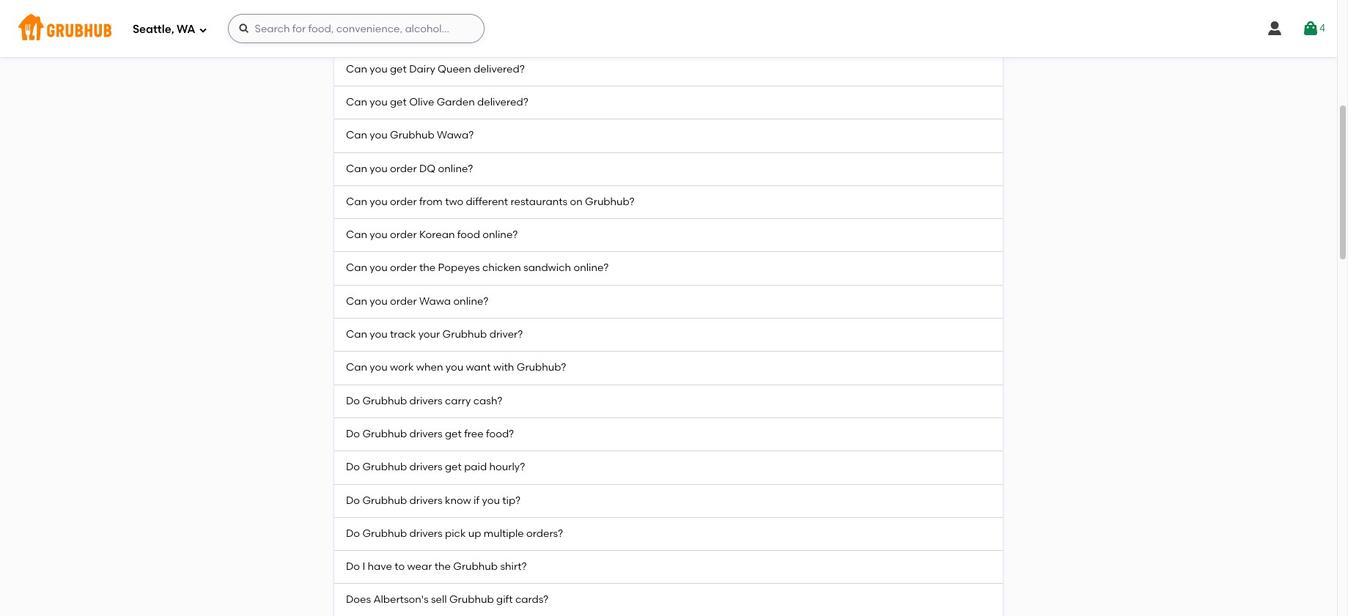 Task type: locate. For each thing, give the bounding box(es) containing it.
you left want
[[446, 362, 464, 374]]

delivered? for can you get olive garden delivered?
[[478, 96, 529, 109]]

grubhub up can you order dq online?
[[390, 129, 435, 142]]

9 can from the top
[[346, 295, 367, 308]]

shirt?
[[501, 561, 527, 574]]

you inside can you order from two different restaurants on grubhub? link
[[370, 196, 388, 208]]

2 horizontal spatial grubhub?
[[585, 196, 635, 208]]

food?
[[486, 428, 514, 441]]

be
[[390, 30, 403, 42]]

online? right the 'dq'
[[438, 163, 473, 175]]

order
[[390, 163, 417, 175], [390, 196, 417, 208], [390, 229, 417, 241], [390, 262, 417, 275], [390, 295, 417, 308]]

svg image right wa
[[198, 25, 207, 34]]

get left 'free'
[[445, 428, 462, 441]]

can inside can you order dq online? link
[[346, 163, 367, 175]]

i
[[363, 561, 365, 574]]

you for can you order from two different restaurants on grubhub?
[[370, 196, 388, 208]]

4
[[1320, 22, 1326, 34]]

can you order from two different restaurants on grubhub? link
[[334, 186, 1003, 219]]

do grubhub drivers pick up multiple orders?
[[346, 528, 563, 540]]

6 can from the top
[[346, 196, 367, 208]]

grubhub inside do grubhub drivers get paid hourly? link
[[363, 462, 407, 474]]

can for can you grubhub wawa?
[[346, 129, 367, 142]]

order inside 'link'
[[390, 262, 417, 275]]

wear
[[407, 561, 432, 574]]

Search for food, convenience, alcohol... search field
[[228, 14, 484, 43]]

drivers for cash?
[[410, 395, 443, 408]]

1 vertical spatial delivered?
[[478, 96, 529, 109]]

sell
[[431, 594, 447, 607]]

the right wear
[[435, 561, 451, 574]]

do inside do i have to wear the grubhub shirt? link
[[346, 561, 360, 574]]

online? right sandwich
[[574, 262, 609, 275]]

grubhub inside do grubhub drivers pick up multiple orders? link
[[363, 528, 407, 540]]

you for can you order korean food online?
[[370, 229, 388, 241]]

svg image
[[1303, 20, 1320, 37], [238, 23, 250, 34]]

do
[[346, 395, 360, 408], [346, 428, 360, 441], [346, 462, 360, 474], [346, 495, 360, 507], [346, 528, 360, 540], [346, 561, 360, 574]]

drivers left pick
[[410, 528, 443, 540]]

gift
[[497, 594, 513, 607]]

0 horizontal spatial svg image
[[198, 25, 207, 34]]

you for can you track your grubhub driver?
[[370, 329, 388, 341]]

can inside can you order from two different restaurants on grubhub? link
[[346, 196, 367, 208]]

4 drivers from the top
[[410, 495, 443, 507]]

grubhub inside do grubhub drivers carry cash? 'link'
[[363, 395, 407, 408]]

does
[[346, 594, 371, 607]]

delivered? right garden
[[478, 96, 529, 109]]

you down can you grubhub wawa?
[[370, 163, 388, 175]]

2 can from the top
[[346, 63, 367, 75]]

can you be fired from grubhub?
[[346, 30, 506, 42]]

1 horizontal spatial svg image
[[1303, 20, 1320, 37]]

can you order dq online?
[[346, 163, 473, 175]]

1 can from the top
[[346, 30, 367, 42]]

you left olive
[[370, 96, 388, 109]]

11 can from the top
[[346, 362, 367, 374]]

you left dairy
[[370, 63, 388, 75]]

grubhub inside does albertson's sell grubhub gift cards? link
[[450, 594, 494, 607]]

up
[[468, 528, 481, 540]]

driver?
[[490, 329, 523, 341]]

2 order from the top
[[390, 196, 417, 208]]

you for can you grubhub wawa?
[[370, 129, 388, 142]]

you inside can you order wawa online? link
[[370, 295, 388, 308]]

you inside the can you grubhub wawa? link
[[370, 129, 388, 142]]

can you track your grubhub driver? link
[[334, 319, 1003, 352]]

can inside can you work when you want with grubhub? link
[[346, 362, 367, 374]]

drivers
[[410, 395, 443, 408], [410, 428, 443, 441], [410, 462, 443, 474], [410, 495, 443, 507], [410, 528, 443, 540]]

the left popeyes
[[419, 262, 436, 275]]

delivered?
[[474, 63, 525, 75], [478, 96, 529, 109]]

you left work
[[370, 362, 388, 374]]

grubhub inside the can you grubhub wawa? link
[[390, 129, 435, 142]]

do grubhub drivers pick up multiple orders? link
[[334, 518, 1003, 552]]

chicken
[[483, 262, 521, 275]]

wawa
[[419, 295, 451, 308]]

3 order from the top
[[390, 229, 417, 241]]

you inside do grubhub drivers know if you tip? link
[[482, 495, 500, 507]]

8 can from the top
[[346, 262, 367, 275]]

you up "can you order wawa online?"
[[370, 262, 388, 275]]

6 do from the top
[[346, 561, 360, 574]]

online? right food
[[483, 229, 518, 241]]

svg image
[[1267, 20, 1284, 37], [198, 25, 207, 34]]

wa
[[177, 22, 196, 36]]

can inside the can you grubhub wawa? link
[[346, 129, 367, 142]]

dq
[[419, 163, 436, 175]]

drivers inside 'link'
[[410, 395, 443, 408]]

drivers down do grubhub drivers get free food?
[[410, 462, 443, 474]]

can you order wawa online?
[[346, 295, 489, 308]]

7 can from the top
[[346, 229, 367, 241]]

0 vertical spatial the
[[419, 262, 436, 275]]

10 can from the top
[[346, 329, 367, 341]]

can inside can you order korean food online? link
[[346, 229, 367, 241]]

3 drivers from the top
[[410, 462, 443, 474]]

grubhub down do grubhub drivers get free food?
[[363, 462, 407, 474]]

can you be fired from grubhub? link
[[334, 20, 1003, 53]]

do for do i have to wear the grubhub shirt?
[[346, 561, 360, 574]]

sandwich
[[524, 262, 571, 275]]

you for can you order wawa online?
[[370, 295, 388, 308]]

you inside can you order the popeyes chicken sandwich online? 'link'
[[370, 262, 388, 275]]

you inside can you order korean food online? link
[[370, 229, 388, 241]]

on
[[570, 196, 583, 208]]

grubhub? up queen at the left top
[[456, 30, 506, 42]]

you left be
[[370, 30, 388, 42]]

online?
[[438, 163, 473, 175], [483, 229, 518, 241], [574, 262, 609, 275], [454, 295, 489, 308]]

do i have to wear the grubhub shirt?
[[346, 561, 527, 574]]

olive
[[409, 96, 434, 109]]

you up can you order dq online?
[[370, 129, 388, 142]]

5 drivers from the top
[[410, 528, 443, 540]]

do grubhub drivers get paid hourly? link
[[334, 452, 1003, 485]]

your
[[419, 329, 440, 341]]

can for can you track your grubhub driver?
[[346, 329, 367, 341]]

can you order the popeyes chicken sandwich online?
[[346, 262, 609, 275]]

do inside do grubhub drivers know if you tip? link
[[346, 495, 360, 507]]

you inside can you get olive garden delivered? link
[[370, 96, 388, 109]]

delivered? right queen at the left top
[[474, 63, 525, 75]]

free
[[464, 428, 484, 441]]

can you get dairy queen delivered?
[[346, 63, 525, 75]]

order left wawa
[[390, 295, 417, 308]]

grubhub
[[390, 129, 435, 142], [443, 329, 487, 341], [363, 395, 407, 408], [363, 428, 407, 441], [363, 462, 407, 474], [363, 495, 407, 507], [363, 528, 407, 540], [454, 561, 498, 574], [450, 594, 494, 607]]

to
[[395, 561, 405, 574]]

grubhub up "can you work when you want with grubhub?" at bottom
[[443, 329, 487, 341]]

get left paid
[[445, 462, 462, 474]]

you inside can you order dq online? link
[[370, 163, 388, 175]]

can inside can you get dairy queen delivered? link
[[346, 63, 367, 75]]

can you grubhub wawa? link
[[334, 120, 1003, 153]]

know
[[445, 495, 471, 507]]

can inside can you order the popeyes chicken sandwich online? 'link'
[[346, 262, 367, 275]]

3 can from the top
[[346, 96, 367, 109]]

4 can from the top
[[346, 129, 367, 142]]

the
[[419, 262, 436, 275], [435, 561, 451, 574]]

grubhub up have
[[363, 528, 407, 540]]

you left korean
[[370, 229, 388, 241]]

grubhub? right on
[[585, 196, 635, 208]]

0 vertical spatial grubhub?
[[456, 30, 506, 42]]

different
[[466, 196, 508, 208]]

3 do from the top
[[346, 462, 360, 474]]

0 vertical spatial delivered?
[[474, 63, 525, 75]]

hourly?
[[490, 462, 525, 474]]

4 do from the top
[[346, 495, 360, 507]]

you down can you order dq online?
[[370, 196, 388, 208]]

does albertson's sell grubhub gift cards?
[[346, 594, 549, 607]]

you inside can you be fired from grubhub? link
[[370, 30, 388, 42]]

drivers left carry
[[410, 395, 443, 408]]

can for can you get dairy queen delivered?
[[346, 63, 367, 75]]

do for do grubhub drivers know if you tip?
[[346, 495, 360, 507]]

online? inside can you order dq online? link
[[438, 163, 473, 175]]

do inside do grubhub drivers get free food? link
[[346, 428, 360, 441]]

get left olive
[[390, 96, 407, 109]]

grubhub down 'up'
[[454, 561, 498, 574]]

when
[[416, 362, 443, 374]]

can inside can you get olive garden delivered? link
[[346, 96, 367, 109]]

you for can you get dairy queen delivered?
[[370, 63, 388, 75]]

can you track your grubhub driver?
[[346, 329, 523, 341]]

4 button
[[1303, 15, 1326, 42]]

get
[[390, 63, 407, 75], [390, 96, 407, 109], [445, 428, 462, 441], [445, 462, 462, 474]]

order up "can you order wawa online?"
[[390, 262, 417, 275]]

from left two
[[419, 196, 443, 208]]

you inside can you get dairy queen delivered? link
[[370, 63, 388, 75]]

2 drivers from the top
[[410, 428, 443, 441]]

can for can you order dq online?
[[346, 163, 367, 175]]

can for can you be fired from grubhub?
[[346, 30, 367, 42]]

can for can you get olive garden delivered?
[[346, 96, 367, 109]]

do for do grubhub drivers carry cash?
[[346, 395, 360, 408]]

drivers down the do grubhub drivers carry cash?
[[410, 428, 443, 441]]

seattle, wa
[[133, 22, 196, 36]]

can inside can you be fired from grubhub? link
[[346, 30, 367, 42]]

popeyes
[[438, 262, 480, 275]]

order for the
[[390, 262, 417, 275]]

1 order from the top
[[390, 163, 417, 175]]

5 order from the top
[[390, 295, 417, 308]]

can inside can you track your grubhub driver? link
[[346, 329, 367, 341]]

1 vertical spatial the
[[435, 561, 451, 574]]

from
[[431, 30, 454, 42], [419, 196, 443, 208]]

you
[[370, 30, 388, 42], [370, 63, 388, 75], [370, 96, 388, 109], [370, 129, 388, 142], [370, 163, 388, 175], [370, 196, 388, 208], [370, 229, 388, 241], [370, 262, 388, 275], [370, 295, 388, 308], [370, 329, 388, 341], [370, 362, 388, 374], [446, 362, 464, 374], [482, 495, 500, 507]]

you inside can you track your grubhub driver? link
[[370, 329, 388, 341]]

do grubhub drivers get paid hourly?
[[346, 462, 525, 474]]

can you order wawa online? link
[[334, 286, 1003, 319]]

order left the 'dq'
[[390, 163, 417, 175]]

do inside do grubhub drivers pick up multiple orders? link
[[346, 528, 360, 540]]

1 drivers from the top
[[410, 395, 443, 408]]

grubhub down work
[[363, 395, 407, 408]]

grubhub right sell
[[450, 594, 494, 607]]

get left dairy
[[390, 63, 407, 75]]

1 horizontal spatial grubhub?
[[517, 362, 567, 374]]

do i have to wear the grubhub shirt? link
[[334, 552, 1003, 585]]

1 do from the top
[[346, 395, 360, 408]]

svg image left 4 button
[[1267, 20, 1284, 37]]

online? down can you order the popeyes chicken sandwich online?
[[454, 295, 489, 308]]

garden
[[437, 96, 475, 109]]

grubhub? right with at the bottom left
[[517, 362, 567, 374]]

track
[[390, 329, 416, 341]]

order down can you order dq online?
[[390, 196, 417, 208]]

you for can you work when you want with grubhub?
[[370, 362, 388, 374]]

you right if
[[482, 495, 500, 507]]

do inside do grubhub drivers get paid hourly? link
[[346, 462, 360, 474]]

drivers left know
[[410, 495, 443, 507]]

restaurants
[[511, 196, 568, 208]]

5 do from the top
[[346, 528, 360, 540]]

grubhub down the do grubhub drivers carry cash?
[[363, 428, 407, 441]]

you left wawa
[[370, 295, 388, 308]]

you left track
[[370, 329, 388, 341]]

online? inside can you order wawa online? link
[[454, 295, 489, 308]]

can inside can you order wawa online? link
[[346, 295, 367, 308]]

you for can you get olive garden delivered?
[[370, 96, 388, 109]]

order left korean
[[390, 229, 417, 241]]

from right fired
[[431, 30, 454, 42]]

grubhub down do grubhub drivers get paid hourly?
[[363, 495, 407, 507]]

order for from
[[390, 196, 417, 208]]

if
[[474, 495, 480, 507]]

grubhub inside do i have to wear the grubhub shirt? link
[[454, 561, 498, 574]]

can
[[346, 30, 367, 42], [346, 63, 367, 75], [346, 96, 367, 109], [346, 129, 367, 142], [346, 163, 367, 175], [346, 196, 367, 208], [346, 229, 367, 241], [346, 262, 367, 275], [346, 295, 367, 308], [346, 329, 367, 341], [346, 362, 367, 374]]

2 do from the top
[[346, 428, 360, 441]]

do inside do grubhub drivers carry cash? 'link'
[[346, 395, 360, 408]]

grubhub?
[[456, 30, 506, 42], [585, 196, 635, 208], [517, 362, 567, 374]]

4 order from the top
[[390, 262, 417, 275]]

5 can from the top
[[346, 163, 367, 175]]



Task type: vqa. For each thing, say whether or not it's contained in the screenshot.
"Select" related to Toppings
no



Task type: describe. For each thing, give the bounding box(es) containing it.
grubhub inside do grubhub drivers know if you tip? link
[[363, 495, 407, 507]]

two
[[445, 196, 464, 208]]

main navigation navigation
[[0, 0, 1338, 57]]

do grubhub drivers know if you tip? link
[[334, 485, 1003, 518]]

can you order dq online? link
[[334, 153, 1003, 186]]

the inside 'link'
[[419, 262, 436, 275]]

does albertson's sell grubhub gift cards? link
[[334, 585, 1003, 617]]

grubhub inside do grubhub drivers get free food? link
[[363, 428, 407, 441]]

orders?
[[527, 528, 563, 540]]

0 horizontal spatial grubhub?
[[456, 30, 506, 42]]

can for can you order wawa online?
[[346, 295, 367, 308]]

have
[[368, 561, 392, 574]]

can you work when you want with grubhub?
[[346, 362, 567, 374]]

1 vertical spatial grubhub?
[[585, 196, 635, 208]]

can you grubhub wawa?
[[346, 129, 474, 142]]

tip?
[[503, 495, 521, 507]]

you for can you order the popeyes chicken sandwich online?
[[370, 262, 388, 275]]

can for can you work when you want with grubhub?
[[346, 362, 367, 374]]

multiple
[[484, 528, 524, 540]]

pick
[[445, 528, 466, 540]]

order for wawa
[[390, 295, 417, 308]]

cash?
[[474, 395, 503, 408]]

wawa?
[[437, 129, 474, 142]]

carry
[[445, 395, 471, 408]]

do for do grubhub drivers get free food?
[[346, 428, 360, 441]]

do grubhub drivers get free food?
[[346, 428, 514, 441]]

can you get dairy queen delivered? link
[[334, 53, 1003, 87]]

do for do grubhub drivers pick up multiple orders?
[[346, 528, 360, 540]]

can you order korean food online?
[[346, 229, 518, 241]]

can you order the popeyes chicken sandwich online? link
[[334, 253, 1003, 286]]

can you work when you want with grubhub? link
[[334, 352, 1003, 386]]

can for can you order the popeyes chicken sandwich online?
[[346, 262, 367, 275]]

korean
[[419, 229, 455, 241]]

do grubhub drivers get free food? link
[[334, 419, 1003, 452]]

can you get olive garden delivered? link
[[334, 87, 1003, 120]]

you for can you order dq online?
[[370, 163, 388, 175]]

queen
[[438, 63, 471, 75]]

online? inside can you order korean food online? link
[[483, 229, 518, 241]]

seattle,
[[133, 22, 174, 36]]

can you get olive garden delivered?
[[346, 96, 529, 109]]

1 horizontal spatial svg image
[[1267, 20, 1284, 37]]

do grubhub drivers carry cash?
[[346, 395, 503, 408]]

albertson's
[[374, 594, 429, 607]]

can you order korean food online? link
[[334, 219, 1003, 253]]

do grubhub drivers know if you tip?
[[346, 495, 521, 507]]

drivers for up
[[410, 528, 443, 540]]

with
[[494, 362, 514, 374]]

work
[[390, 362, 414, 374]]

delivered? for can you get dairy queen delivered?
[[474, 63, 525, 75]]

can for can you order korean food online?
[[346, 229, 367, 241]]

do grubhub drivers carry cash? link
[[334, 386, 1003, 419]]

online? inside can you order the popeyes chicken sandwich online? 'link'
[[574, 262, 609, 275]]

paid
[[464, 462, 487, 474]]

order for dq
[[390, 163, 417, 175]]

fired
[[406, 30, 428, 42]]

0 vertical spatial from
[[431, 30, 454, 42]]

drivers for paid
[[410, 462, 443, 474]]

you for can you be fired from grubhub?
[[370, 30, 388, 42]]

2 vertical spatial grubhub?
[[517, 362, 567, 374]]

dairy
[[409, 63, 436, 75]]

can for can you order from two different restaurants on grubhub?
[[346, 196, 367, 208]]

0 horizontal spatial svg image
[[238, 23, 250, 34]]

order for korean
[[390, 229, 417, 241]]

can you order from two different restaurants on grubhub?
[[346, 196, 635, 208]]

1 vertical spatial from
[[419, 196, 443, 208]]

drivers for if
[[410, 495, 443, 507]]

do for do grubhub drivers get paid hourly?
[[346, 462, 360, 474]]

food
[[458, 229, 480, 241]]

want
[[466, 362, 491, 374]]

svg image inside 4 button
[[1303, 20, 1320, 37]]

drivers for free
[[410, 428, 443, 441]]

grubhub inside can you track your grubhub driver? link
[[443, 329, 487, 341]]

cards?
[[516, 594, 549, 607]]



